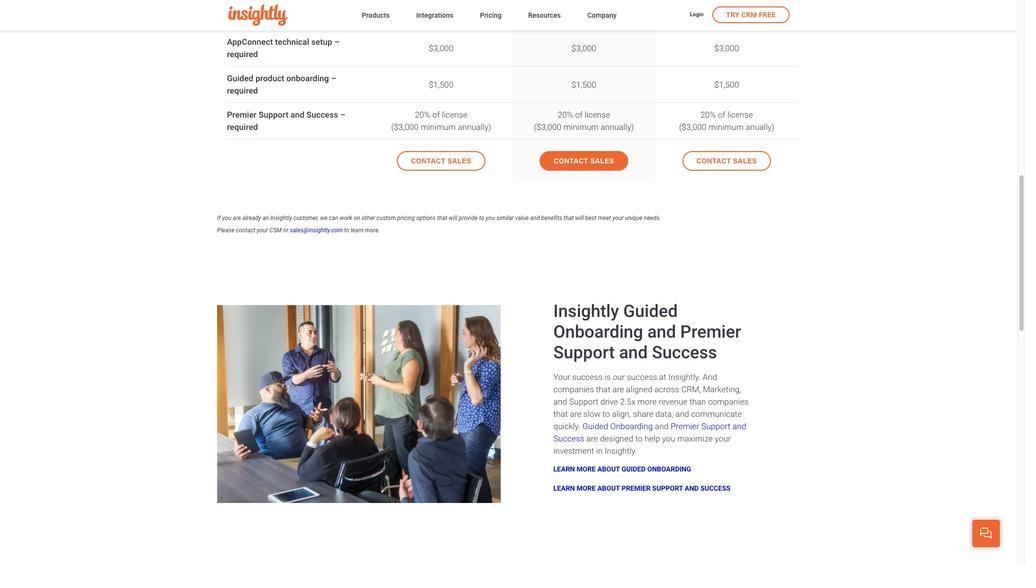Task type: locate. For each thing, give the bounding box(es) containing it.
0 vertical spatial about
[[598, 466, 620, 474]]

0 horizontal spatial ($3,000
[[392, 122, 419, 132]]

align,
[[612, 410, 632, 419]]

1 horizontal spatial ($3,000
[[534, 122, 562, 132]]

1 horizontal spatial $1,500
[[572, 80, 597, 89]]

premier inside 'premier support and success'
[[671, 422, 700, 432]]

more
[[577, 466, 596, 474], [577, 485, 596, 493]]

support down guided product onboarding – required
[[259, 110, 289, 120]]

resources link
[[529, 9, 561, 23]]

2 about from the top
[[598, 485, 620, 493]]

$3,000 down $29/user/mo
[[429, 43, 454, 53]]

3 contact sales button from the left
[[683, 151, 772, 171]]

will left best
[[576, 215, 584, 222]]

minimum
[[421, 122, 456, 132], [564, 122, 599, 132], [709, 122, 744, 132]]

– inside premier support and success – required
[[340, 110, 346, 120]]

contact sales button for third the contact sales link from the right
[[397, 151, 486, 171]]

about down learn more about guided onboarding "link"
[[598, 485, 620, 493]]

0 vertical spatial success
[[307, 110, 338, 120]]

($3,000 inside 20% of license ($3,000 minimum anually)
[[680, 122, 707, 132]]

designed
[[601, 434, 634, 444]]

license
[[442, 110, 468, 120], [585, 110, 611, 120], [728, 110, 754, 120]]

required inside premier support and success – required
[[227, 122, 258, 132]]

you right if
[[222, 215, 232, 222]]

2 horizontal spatial your
[[716, 434, 732, 444]]

guided
[[622, 466, 646, 474]]

2 vertical spatial premier
[[671, 422, 700, 432]]

success up the at
[[653, 343, 718, 363]]

2 vertical spatial success
[[554, 434, 585, 444]]

success inside insightly guided onboarding and premier support and success
[[653, 343, 718, 363]]

product
[[256, 73, 285, 83]]

work
[[340, 215, 353, 222]]

learn for learn more about guided onboarding
[[554, 466, 575, 474]]

guided inside insightly guided onboarding and premier support and success
[[624, 302, 678, 322]]

please contact your csm or sales@insightly.com to learn more.
[[217, 227, 380, 234]]

and
[[685, 485, 699, 493]]

2 horizontal spatial 20%
[[701, 110, 717, 120]]

guided for onboarding
[[583, 422, 609, 432]]

1 vertical spatial onboarding
[[611, 422, 653, 432]]

2 contact from the left
[[554, 157, 589, 165]]

to
[[480, 215, 485, 222], [344, 227, 350, 234], [603, 410, 610, 419], [636, 434, 643, 444]]

and right value
[[531, 215, 540, 222]]

0 vertical spatial onboarding
[[554, 322, 644, 343]]

2 horizontal spatial you
[[663, 434, 676, 444]]

3 contact sales link from the left
[[683, 151, 772, 171]]

3 20% from the left
[[701, 110, 717, 120]]

and inside 'premier support and success'
[[733, 422, 747, 432]]

2 vertical spatial your
[[716, 434, 732, 444]]

onboarding inside insightly guided onboarding and premier support and success
[[554, 322, 644, 343]]

will
[[449, 215, 458, 222], [576, 215, 584, 222]]

3 of from the left
[[719, 110, 726, 120]]

and down guided product onboarding – required
[[291, 110, 305, 120]]

support inside your success is our success at insightly. and companies that are aligned across crm, marketing, and support drive 2.5x more revenue than companies that are slow to align, share data, and communicate quickly.
[[570, 397, 599, 407]]

– inside guided product onboarding – required
[[331, 73, 337, 83]]

1 horizontal spatial 20%
[[558, 110, 574, 120]]

communicate
[[692, 410, 743, 419]]

20% of license ($3,000 minimum anually)
[[680, 110, 775, 132]]

1 vertical spatial guided
[[624, 302, 678, 322]]

guided inside guided product onboarding – required
[[227, 73, 254, 83]]

2 horizontal spatial license
[[728, 110, 754, 120]]

companies
[[554, 385, 595, 395], [709, 397, 749, 407]]

more inside "link"
[[577, 466, 596, 474]]

0 vertical spatial –
[[335, 37, 340, 47]]

1 horizontal spatial success
[[554, 434, 585, 444]]

onboarding down the align,
[[611, 422, 653, 432]]

0 horizontal spatial your
[[257, 227, 268, 234]]

of inside 20% of license ($3,000 minimum anually)
[[719, 110, 726, 120]]

support inside 'premier support and success'
[[702, 422, 731, 432]]

insightly.
[[669, 373, 701, 383], [605, 447, 638, 456]]

insightly guided onboarding and premier support and success
[[554, 302, 742, 363]]

share
[[634, 410, 654, 419]]

0 horizontal spatial contact sales link
[[397, 151, 486, 171]]

0 vertical spatial more
[[577, 466, 596, 474]]

more.
[[365, 227, 380, 234]]

1 horizontal spatial minimum
[[564, 122, 599, 132]]

3 minimum from the left
[[709, 122, 744, 132]]

1 vertical spatial insightly
[[554, 302, 620, 322]]

learn more about guided onboarding
[[554, 466, 692, 474]]

success
[[573, 373, 603, 383], [627, 373, 658, 383]]

about
[[598, 466, 620, 474], [598, 485, 620, 493]]

1 vertical spatial companies
[[709, 397, 749, 407]]

contact sales for 2nd the contact sales link from left
[[554, 157, 615, 165]]

onboarding up is
[[554, 322, 644, 343]]

success down quickly.
[[554, 434, 585, 444]]

and down the your
[[554, 397, 568, 407]]

2 horizontal spatial of
[[719, 110, 726, 120]]

support down communicate
[[702, 422, 731, 432]]

2022 11 01 image
[[217, 306, 501, 504]]

1 vertical spatial required
[[227, 86, 258, 96]]

sales@insightly.com link
[[290, 227, 343, 234]]

0 vertical spatial learn
[[554, 466, 575, 474]]

2 more from the top
[[577, 485, 596, 493]]

1 vertical spatial learn
[[554, 485, 575, 493]]

learn inside "link"
[[554, 466, 575, 474]]

1 horizontal spatial $3,000
[[572, 43, 597, 53]]

2 contact sales button from the left
[[540, 151, 629, 171]]

sales for 2nd the contact sales link from left
[[591, 157, 615, 165]]

1 20% of license ($3,000 minimum annually) from the left
[[392, 110, 492, 132]]

insightly. up crm,
[[669, 373, 701, 383]]

to right the provide
[[480, 215, 485, 222]]

premier down the product
[[227, 110, 257, 120]]

premier up maximize
[[671, 422, 700, 432]]

your success is our success at insightly. and companies that are aligned across crm, marketing, and support drive 2.5x more revenue than companies that are slow to align, share data, and communicate quickly.
[[554, 373, 749, 432]]

2 horizontal spatial contact sales button
[[683, 151, 772, 171]]

contact sales for third the contact sales link from the right
[[411, 157, 472, 165]]

anually)
[[746, 122, 775, 132]]

2 horizontal spatial minimum
[[709, 122, 744, 132]]

2 contact sales from the left
[[554, 157, 615, 165]]

success inside premier support and success – required
[[307, 110, 338, 120]]

1 horizontal spatial sales
[[591, 157, 615, 165]]

0 vertical spatial required
[[227, 49, 258, 59]]

if you are already an insightly customer, we can work on other custom pricing options that will provide to you similar value and benefits that will best meet your unique needs.
[[217, 215, 662, 222]]

0 horizontal spatial contact
[[411, 157, 446, 165]]

guided onboarding link
[[583, 422, 653, 432]]

2 horizontal spatial $1,500
[[715, 80, 740, 89]]

2 horizontal spatial guided
[[624, 302, 678, 322]]

0 horizontal spatial success
[[307, 110, 338, 120]]

– inside appconnect technical setup – required
[[335, 37, 340, 47]]

0 horizontal spatial minimum
[[421, 122, 456, 132]]

0 horizontal spatial success
[[573, 373, 603, 383]]

1 horizontal spatial companies
[[709, 397, 749, 407]]

2 horizontal spatial contact sales link
[[683, 151, 772, 171]]

your
[[613, 215, 624, 222], [257, 227, 268, 234], [716, 434, 732, 444]]

0 horizontal spatial will
[[449, 215, 458, 222]]

2 vertical spatial –
[[340, 110, 346, 120]]

more
[[638, 397, 657, 407]]

1 horizontal spatial 20% of license ($3,000 minimum annually)
[[534, 110, 634, 132]]

1 horizontal spatial contact
[[554, 157, 589, 165]]

learn
[[554, 466, 575, 474], [554, 485, 575, 493]]

1 sales from the left
[[448, 157, 472, 165]]

0 horizontal spatial insightly
[[271, 215, 292, 222]]

1 more from the top
[[577, 466, 596, 474]]

1 horizontal spatial success
[[627, 373, 658, 383]]

help
[[645, 434, 661, 444]]

of
[[433, 110, 440, 120], [576, 110, 583, 120], [719, 110, 726, 120]]

2 horizontal spatial sales
[[734, 157, 758, 165]]

1 contact from the left
[[411, 157, 446, 165]]

0 horizontal spatial of
[[433, 110, 440, 120]]

insightly. down designed
[[605, 447, 638, 456]]

2 20% of license ($3,000 minimum annually) from the left
[[534, 110, 634, 132]]

success left is
[[573, 373, 603, 383]]

learn
[[351, 227, 364, 234]]

that right benefits
[[564, 215, 574, 222]]

success inside 'premier support and success'
[[554, 434, 585, 444]]

1 $3,000 from the left
[[429, 43, 454, 53]]

2 of from the left
[[576, 110, 583, 120]]

2 horizontal spatial $3,000
[[715, 43, 740, 53]]

0 horizontal spatial contact sales
[[411, 157, 472, 165]]

1 horizontal spatial will
[[576, 215, 584, 222]]

license inside 20% of license ($3,000 minimum anually)
[[728, 110, 754, 120]]

1 vertical spatial –
[[331, 73, 337, 83]]

1 horizontal spatial guided
[[583, 422, 609, 432]]

support inside insightly guided onboarding and premier support and success
[[554, 343, 615, 363]]

1 horizontal spatial contact sales
[[554, 157, 615, 165]]

you
[[222, 215, 232, 222], [486, 215, 495, 222], [663, 434, 676, 444]]

3 $3,000 from the left
[[715, 43, 740, 53]]

0 horizontal spatial companies
[[554, 385, 595, 395]]

3 sales from the left
[[734, 157, 758, 165]]

20% inside 20% of license ($3,000 minimum anually)
[[701, 110, 717, 120]]

2 required from the top
[[227, 86, 258, 96]]

2 horizontal spatial ($3,000
[[680, 122, 707, 132]]

1 horizontal spatial of
[[576, 110, 583, 120]]

2 $3,000 from the left
[[572, 43, 597, 53]]

1 will from the left
[[449, 215, 458, 222]]

companies down the marketing,
[[709, 397, 749, 407]]

2 horizontal spatial contact sales
[[697, 157, 758, 165]]

and
[[291, 110, 305, 120], [531, 215, 540, 222], [648, 322, 677, 343], [620, 343, 648, 363], [554, 397, 568, 407], [676, 410, 690, 419], [655, 422, 669, 432], [733, 422, 747, 432]]

insightly. inside your success is our success at insightly. and companies that are aligned across crm, marketing, and support drive 2.5x more revenue than companies that are slow to align, share data, and communicate quickly.
[[669, 373, 701, 383]]

2 will from the left
[[576, 215, 584, 222]]

similar
[[497, 215, 514, 222]]

your right meet
[[613, 215, 624, 222]]

1 required from the top
[[227, 49, 258, 59]]

1 horizontal spatial contact sales button
[[540, 151, 629, 171]]

2 $1,500 from the left
[[572, 80, 597, 89]]

2 vertical spatial guided
[[583, 422, 609, 432]]

that up quickly.
[[554, 410, 568, 419]]

1 horizontal spatial license
[[585, 110, 611, 120]]

in
[[597, 447, 603, 456]]

and inside premier support and success – required
[[291, 110, 305, 120]]

3 required from the top
[[227, 122, 258, 132]]

guided product onboarding – required
[[227, 73, 337, 96]]

required inside guided product onboarding – required
[[227, 86, 258, 96]]

2 horizontal spatial success
[[653, 343, 718, 363]]

success up aligned
[[627, 373, 658, 383]]

$3,000 down $49/user/mo
[[572, 43, 597, 53]]

1 contact sales from the left
[[411, 157, 472, 165]]

0 vertical spatial insightly.
[[669, 373, 701, 383]]

more for learn more about guided onboarding
[[577, 466, 596, 474]]

investment
[[554, 447, 595, 456]]

you left similar
[[486, 215, 495, 222]]

0 horizontal spatial annually)
[[458, 122, 492, 132]]

premier inside premier support and success – required
[[227, 110, 257, 120]]

1 success from the left
[[573, 373, 603, 383]]

3 contact from the left
[[697, 157, 732, 165]]

0 horizontal spatial contact sales button
[[397, 151, 486, 171]]

and up our
[[620, 343, 648, 363]]

agents
[[297, 13, 323, 23]]

success for premier support and success – required
[[307, 110, 338, 120]]

0 horizontal spatial guided
[[227, 73, 254, 83]]

contact sales button for first the contact sales link from right
[[683, 151, 772, 171]]

success
[[701, 485, 731, 493]]

are up in
[[587, 434, 599, 444]]

required inside appconnect technical setup – required
[[227, 49, 258, 59]]

crm,
[[682, 385, 702, 395]]

sales
[[448, 157, 472, 165], [591, 157, 615, 165], [734, 157, 758, 165]]

1 about from the top
[[598, 466, 620, 474]]

additional service agents
[[227, 13, 323, 23]]

3 license from the left
[[728, 110, 754, 120]]

1 horizontal spatial contact sales link
[[540, 151, 629, 171]]

0 vertical spatial your
[[613, 215, 624, 222]]

contact sales link
[[397, 151, 486, 171], [540, 151, 629, 171], [683, 151, 772, 171]]

pricing
[[398, 215, 415, 222]]

to left "learn"
[[344, 227, 350, 234]]

contact
[[411, 157, 446, 165], [554, 157, 589, 165], [697, 157, 732, 165]]

2 horizontal spatial contact
[[697, 157, 732, 165]]

success down onboarding
[[307, 110, 338, 120]]

will left the provide
[[449, 215, 458, 222]]

that right options
[[438, 215, 448, 222]]

1 minimum from the left
[[421, 122, 456, 132]]

0 vertical spatial guided
[[227, 73, 254, 83]]

sales for first the contact sales link from right
[[734, 157, 758, 165]]

20%
[[415, 110, 431, 120], [558, 110, 574, 120], [701, 110, 717, 120]]

0 horizontal spatial license
[[442, 110, 468, 120]]

about inside "link"
[[598, 466, 620, 474]]

about for guided
[[598, 466, 620, 474]]

0 horizontal spatial $3,000
[[429, 43, 454, 53]]

success for premier support and success
[[554, 434, 585, 444]]

please
[[217, 227, 235, 234]]

–
[[335, 37, 340, 47], [331, 73, 337, 83], [340, 110, 346, 120]]

0 horizontal spatial 20%
[[415, 110, 431, 120]]

at
[[660, 373, 667, 383]]

0 horizontal spatial sales
[[448, 157, 472, 165]]

support up slow
[[570, 397, 599, 407]]

contact sales for first the contact sales link from right
[[697, 157, 758, 165]]

2 vertical spatial required
[[227, 122, 258, 132]]

your down an
[[257, 227, 268, 234]]

1 horizontal spatial insightly.
[[669, 373, 701, 383]]

0 horizontal spatial $1,500
[[429, 80, 454, 89]]

1 vertical spatial success
[[653, 343, 718, 363]]

guided
[[227, 73, 254, 83], [624, 302, 678, 322], [583, 422, 609, 432]]

contact for third the contact sales link from the right
[[411, 157, 446, 165]]

your down communicate
[[716, 434, 732, 444]]

you right help
[[663, 434, 676, 444]]

0 vertical spatial premier
[[227, 110, 257, 120]]

customer,
[[294, 215, 319, 222]]

premier for premier support and success – required
[[227, 110, 257, 120]]

to left help
[[636, 434, 643, 444]]

marketing,
[[704, 385, 742, 395]]

maximize
[[678, 434, 713, 444]]

($3,000
[[392, 122, 419, 132], [534, 122, 562, 132], [680, 122, 707, 132]]

1 vertical spatial about
[[598, 485, 620, 493]]

1 contact sales button from the left
[[397, 151, 486, 171]]

and down 'revenue'
[[676, 410, 690, 419]]

2 sales from the left
[[591, 157, 615, 165]]

integrations
[[417, 11, 454, 19]]

and up the at
[[648, 322, 677, 343]]

to down 'drive'
[[603, 410, 610, 419]]

support up the your
[[554, 343, 615, 363]]

0 horizontal spatial insightly.
[[605, 447, 638, 456]]

annually)
[[458, 122, 492, 132], [601, 122, 634, 132]]

1 horizontal spatial annually)
[[601, 122, 634, 132]]

premier up 'and'
[[681, 322, 742, 343]]

and down communicate
[[733, 422, 747, 432]]

0 horizontal spatial 20% of license ($3,000 minimum annually)
[[392, 110, 492, 132]]

2 20% from the left
[[558, 110, 574, 120]]

1 vertical spatial more
[[577, 485, 596, 493]]

about for premier
[[598, 485, 620, 493]]

1 vertical spatial insightly.
[[605, 447, 638, 456]]

about down in
[[598, 466, 620, 474]]

companies down the your
[[554, 385, 595, 395]]

are down our
[[613, 385, 625, 395]]

are up quickly.
[[570, 410, 582, 419]]

try crm free link
[[713, 6, 790, 23]]

$3,000
[[429, 43, 454, 53], [572, 43, 597, 53], [715, 43, 740, 53]]

1 learn from the top
[[554, 466, 575, 474]]

1 horizontal spatial your
[[613, 215, 624, 222]]

2 learn from the top
[[554, 485, 575, 493]]

contact sales button
[[397, 151, 486, 171], [540, 151, 629, 171], [683, 151, 772, 171]]

$3,000 down $99/user/mo
[[715, 43, 740, 53]]

3 ($3,000 from the left
[[680, 122, 707, 132]]

1 horizontal spatial insightly
[[554, 302, 620, 322]]

3 contact sales from the left
[[697, 157, 758, 165]]

1 vertical spatial premier
[[681, 322, 742, 343]]



Task type: vqa. For each thing, say whether or not it's contained in the screenshot.


Task type: describe. For each thing, give the bounding box(es) containing it.
learn more about guided onboarding link
[[554, 464, 692, 477]]

if
[[217, 215, 221, 222]]

1 license from the left
[[442, 110, 468, 120]]

1 vertical spatial your
[[257, 227, 268, 234]]

premier support and success
[[554, 422, 747, 444]]

are left already on the left of page
[[233, 215, 241, 222]]

insightly logo image
[[228, 5, 288, 26]]

best
[[586, 215, 597, 222]]

$49/user/mo
[[560, 13, 609, 23]]

service
[[267, 13, 295, 23]]

contact for 2nd the contact sales link from left
[[554, 157, 589, 165]]

are inside are designed to help you maximize your investment in insightly.
[[587, 434, 599, 444]]

2 ($3,000 from the left
[[534, 122, 562, 132]]

contact sales button for 2nd the contact sales link from left
[[540, 151, 629, 171]]

and down data,
[[655, 422, 669, 432]]

additional
[[227, 13, 265, 23]]

or
[[283, 227, 289, 234]]

2 license from the left
[[585, 110, 611, 120]]

appconnect technical setup – required
[[227, 37, 340, 59]]

1 ($3,000 from the left
[[392, 122, 419, 132]]

1 contact sales link from the left
[[397, 151, 486, 171]]

2 success from the left
[[627, 373, 658, 383]]

crm
[[742, 11, 758, 19]]

support
[[653, 485, 684, 493]]

sales for third the contact sales link from the right
[[448, 157, 472, 165]]

on
[[354, 215, 361, 222]]

pricing link
[[480, 9, 502, 23]]

minimum inside 20% of license ($3,000 minimum anually)
[[709, 122, 744, 132]]

already
[[243, 215, 261, 222]]

drive
[[601, 397, 619, 407]]

slow
[[584, 410, 601, 419]]

premier inside insightly guided onboarding and premier support and success
[[681, 322, 742, 343]]

learn for learn more about premier support and success
[[554, 485, 575, 493]]

we
[[320, 215, 328, 222]]

1 $1,500 from the left
[[429, 80, 454, 89]]

free
[[760, 11, 776, 19]]

1 20% from the left
[[415, 110, 431, 120]]

integrations link
[[417, 9, 454, 23]]

resources
[[529, 11, 561, 19]]

value
[[516, 215, 529, 222]]

2 annually) from the left
[[601, 122, 634, 132]]

2 contact sales link from the left
[[540, 151, 629, 171]]

login
[[691, 11, 704, 18]]

can
[[329, 215, 339, 222]]

onboarding
[[648, 466, 692, 474]]

you inside are designed to help you maximize your investment in insightly.
[[663, 434, 676, 444]]

required for appconnect
[[227, 49, 258, 59]]

needs.
[[644, 215, 662, 222]]

provide
[[459, 215, 478, 222]]

technical
[[275, 37, 309, 47]]

pricing
[[480, 11, 502, 19]]

is
[[605, 373, 611, 383]]

your
[[554, 373, 571, 383]]

1 of from the left
[[433, 110, 440, 120]]

$29/user/mo
[[417, 13, 466, 23]]

2.5x
[[621, 397, 636, 407]]

our
[[613, 373, 625, 383]]

insightly inside insightly guided onboarding and premier support and success
[[554, 302, 620, 322]]

1 annually) from the left
[[458, 122, 492, 132]]

premier support and success – required
[[227, 110, 346, 132]]

premier support and success link
[[554, 422, 747, 444]]

try
[[727, 11, 740, 19]]

across
[[655, 385, 680, 395]]

appconnect
[[227, 37, 273, 47]]

unique
[[626, 215, 643, 222]]

try crm free button
[[713, 6, 790, 23]]

to inside are designed to help you maximize your investment in insightly.
[[636, 434, 643, 444]]

contact
[[236, 227, 256, 234]]

quickly.
[[554, 422, 581, 432]]

company
[[588, 11, 617, 19]]

products
[[362, 11, 390, 19]]

other
[[362, 215, 375, 222]]

guided for product
[[227, 73, 254, 83]]

0 horizontal spatial you
[[222, 215, 232, 222]]

– for appconnect technical setup – required
[[335, 37, 340, 47]]

more for learn more about premier support and success
[[577, 485, 596, 493]]

and
[[703, 373, 718, 383]]

meet
[[598, 215, 612, 222]]

$99/user/mo
[[703, 13, 752, 23]]

that down is
[[597, 385, 611, 395]]

an
[[263, 215, 269, 222]]

products link
[[362, 9, 390, 23]]

contact for first the contact sales link from right
[[697, 157, 732, 165]]

3 $1,500 from the left
[[715, 80, 740, 89]]

benefits
[[542, 215, 563, 222]]

premier for premier support and success
[[671, 422, 700, 432]]

required for guided
[[227, 86, 258, 96]]

your inside are designed to help you maximize your investment in insightly.
[[716, 434, 732, 444]]

company link
[[588, 9, 617, 23]]

premier
[[622, 485, 651, 493]]

data,
[[656, 410, 674, 419]]

sales@insightly.com
[[290, 227, 343, 234]]

2 minimum from the left
[[564, 122, 599, 132]]

csm
[[270, 227, 282, 234]]

onboarding
[[287, 73, 329, 83]]

insightly. inside are designed to help you maximize your investment in insightly.
[[605, 447, 638, 456]]

options
[[417, 215, 436, 222]]

support inside premier support and success – required
[[259, 110, 289, 120]]

0 vertical spatial insightly
[[271, 215, 292, 222]]

revenue
[[659, 397, 688, 407]]

try crm free
[[727, 11, 776, 19]]

setup
[[312, 37, 333, 47]]

login link
[[691, 11, 704, 20]]

insightly logo link
[[228, 5, 346, 26]]

custom
[[377, 215, 396, 222]]

to inside your success is our success at insightly. and companies that are aligned across crm, marketing, and support drive 2.5x more revenue than companies that are slow to align, share data, and communicate quickly.
[[603, 410, 610, 419]]

1 horizontal spatial you
[[486, 215, 495, 222]]

0 vertical spatial companies
[[554, 385, 595, 395]]

are designed to help you maximize your investment in insightly.
[[554, 434, 732, 456]]

aligned
[[627, 385, 653, 395]]

– for guided product onboarding – required
[[331, 73, 337, 83]]

learn more about premier support and success
[[554, 485, 731, 493]]



